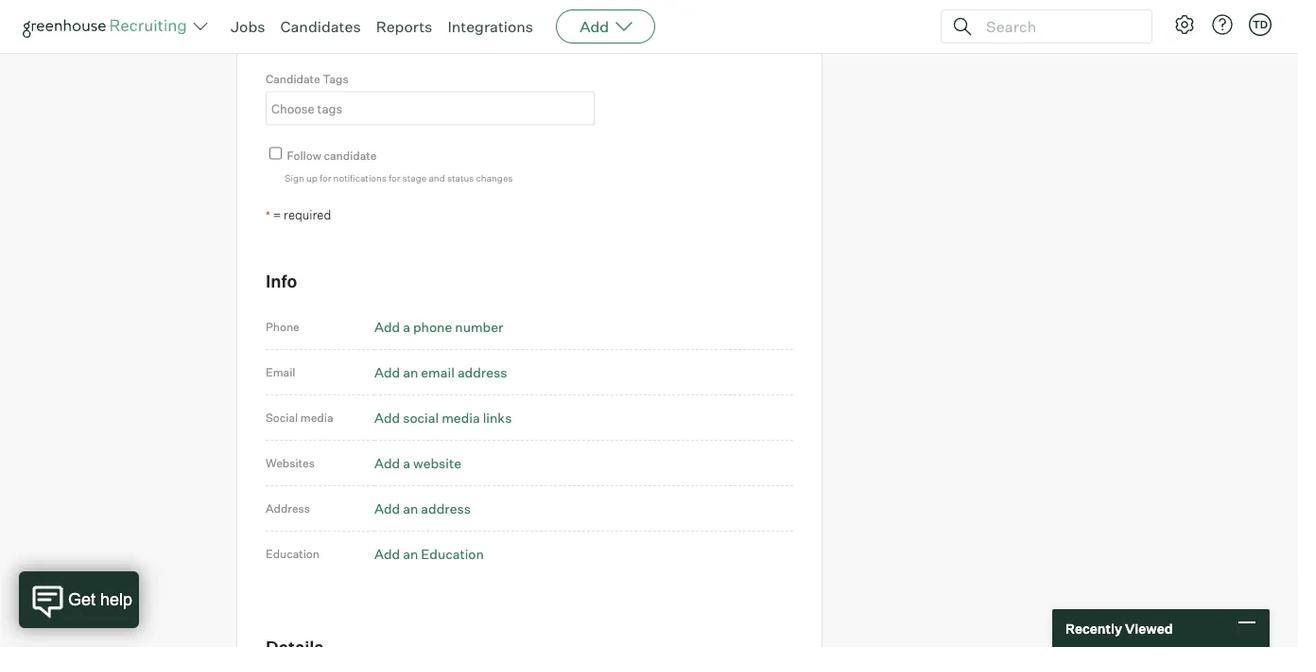 Task type: locate. For each thing, give the bounding box(es) containing it.
td button
[[1250, 13, 1272, 36]]

0 horizontal spatial for
[[320, 172, 332, 183]]

email
[[421, 364, 455, 380]]

0 vertical spatial address
[[458, 364, 508, 380]]

configure image
[[1174, 13, 1197, 36]]

media right social
[[301, 410, 333, 425]]

1 a from the top
[[403, 318, 411, 335]]

integrations link
[[448, 17, 534, 36]]

address right email
[[458, 364, 508, 380]]

media
[[442, 409, 480, 426], [301, 410, 333, 425]]

for
[[320, 172, 332, 183], [389, 172, 401, 183]]

td
[[1253, 18, 1269, 31]]

status
[[447, 172, 474, 183]]

td button
[[1246, 9, 1276, 40]]

an down the add a website
[[403, 500, 418, 516]]

add inside popup button
[[580, 17, 609, 36]]

for left stage
[[389, 172, 401, 183]]

add for add
[[580, 17, 609, 36]]

up
[[307, 172, 318, 183]]

Notes text field
[[266, 0, 597, 51]]

media left links
[[442, 409, 480, 426]]

sign up for notifications for stage and status changes
[[285, 172, 513, 183]]

1 vertical spatial address
[[421, 500, 471, 516]]

2 vertical spatial an
[[403, 545, 418, 562]]

2 an from the top
[[403, 500, 418, 516]]

an
[[403, 364, 418, 380], [403, 500, 418, 516], [403, 545, 418, 562]]

a left website
[[403, 454, 411, 471]]

email
[[266, 365, 296, 379]]

0 vertical spatial a
[[403, 318, 411, 335]]

an for education
[[403, 545, 418, 562]]

add an address link
[[375, 500, 471, 516]]

1 horizontal spatial education
[[421, 545, 484, 562]]

1 horizontal spatial media
[[442, 409, 480, 426]]

add for add a phone number
[[375, 318, 400, 335]]

reports
[[376, 17, 433, 36]]

education
[[421, 545, 484, 562], [266, 547, 320, 561]]

1 horizontal spatial for
[[389, 172, 401, 183]]

address
[[266, 501, 310, 515]]

a left the "phone"
[[403, 318, 411, 335]]

1 vertical spatial a
[[403, 454, 411, 471]]

for right up in the left of the page
[[320, 172, 332, 183]]

add
[[580, 17, 609, 36], [375, 318, 400, 335], [375, 364, 400, 380], [375, 409, 400, 426], [375, 454, 400, 471], [375, 500, 400, 516], [375, 545, 400, 562]]

an down "add an address"
[[403, 545, 418, 562]]

education down "add an address"
[[421, 545, 484, 562]]

viewed
[[1126, 620, 1174, 636]]

address down website
[[421, 500, 471, 516]]

add a website
[[375, 454, 462, 471]]

0 vertical spatial an
[[403, 364, 418, 380]]

add an education link
[[375, 545, 484, 562]]

candidate
[[266, 72, 320, 86]]

a
[[403, 318, 411, 335], [403, 454, 411, 471]]

None text field
[[267, 93, 589, 123]]

recently viewed
[[1066, 620, 1174, 636]]

1 vertical spatial an
[[403, 500, 418, 516]]

address
[[458, 364, 508, 380], [421, 500, 471, 516]]

number
[[455, 318, 504, 335]]

add a phone number
[[375, 318, 504, 335]]

=
[[273, 207, 281, 222]]

2 a from the top
[[403, 454, 411, 471]]

3 an from the top
[[403, 545, 418, 562]]

an left email
[[403, 364, 418, 380]]

education down address
[[266, 547, 320, 561]]

1 an from the top
[[403, 364, 418, 380]]

add an education
[[375, 545, 484, 562]]



Task type: describe. For each thing, give the bounding box(es) containing it.
jobs link
[[231, 17, 265, 36]]

add a phone number link
[[375, 318, 504, 335]]

notifications
[[334, 172, 387, 183]]

add button
[[556, 9, 656, 44]]

social
[[266, 410, 298, 425]]

a for website
[[403, 454, 411, 471]]

social media
[[266, 410, 333, 425]]

tags
[[323, 72, 349, 86]]

add an address
[[375, 500, 471, 516]]

candidate tags
[[266, 72, 349, 86]]

sign
[[285, 172, 304, 183]]

an for address
[[403, 500, 418, 516]]

add for add an education
[[375, 545, 400, 562]]

phone
[[413, 318, 452, 335]]

add for add a website
[[375, 454, 400, 471]]

greenhouse recruiting image
[[23, 15, 193, 38]]

follow
[[287, 148, 322, 162]]

social
[[403, 409, 439, 426]]

jobs
[[231, 17, 265, 36]]

a for phone
[[403, 318, 411, 335]]

add an email address
[[375, 364, 508, 380]]

0 horizontal spatial education
[[266, 547, 320, 561]]

recently
[[1066, 620, 1123, 636]]

websites
[[266, 456, 315, 470]]

add social media links link
[[375, 409, 512, 426]]

2 for from the left
[[389, 172, 401, 183]]

stage
[[403, 172, 427, 183]]

1 for from the left
[[320, 172, 332, 183]]

reports link
[[376, 17, 433, 36]]

candidate
[[324, 148, 377, 162]]

phone
[[266, 320, 300, 334]]

candidates
[[281, 17, 361, 36]]

add for add an address
[[375, 500, 400, 516]]

add a website link
[[375, 454, 462, 471]]

*
[[266, 208, 270, 222]]

info
[[266, 270, 297, 292]]

candidates link
[[281, 17, 361, 36]]

add social media links
[[375, 409, 512, 426]]

an for email
[[403, 364, 418, 380]]

website
[[413, 454, 462, 471]]

integrations
[[448, 17, 534, 36]]

and
[[429, 172, 445, 183]]

add an email address link
[[375, 364, 508, 380]]

follow candidate
[[287, 148, 377, 162]]

Follow candidate checkbox
[[270, 147, 282, 159]]

changes
[[476, 172, 513, 183]]

links
[[483, 409, 512, 426]]

* = required
[[266, 207, 331, 222]]

required
[[284, 207, 331, 222]]

add for add an email address
[[375, 364, 400, 380]]

Search text field
[[982, 13, 1135, 40]]

add for add social media links
[[375, 409, 400, 426]]

0 horizontal spatial media
[[301, 410, 333, 425]]



Task type: vqa. For each thing, say whether or not it's contained in the screenshot.
an to the middle
yes



